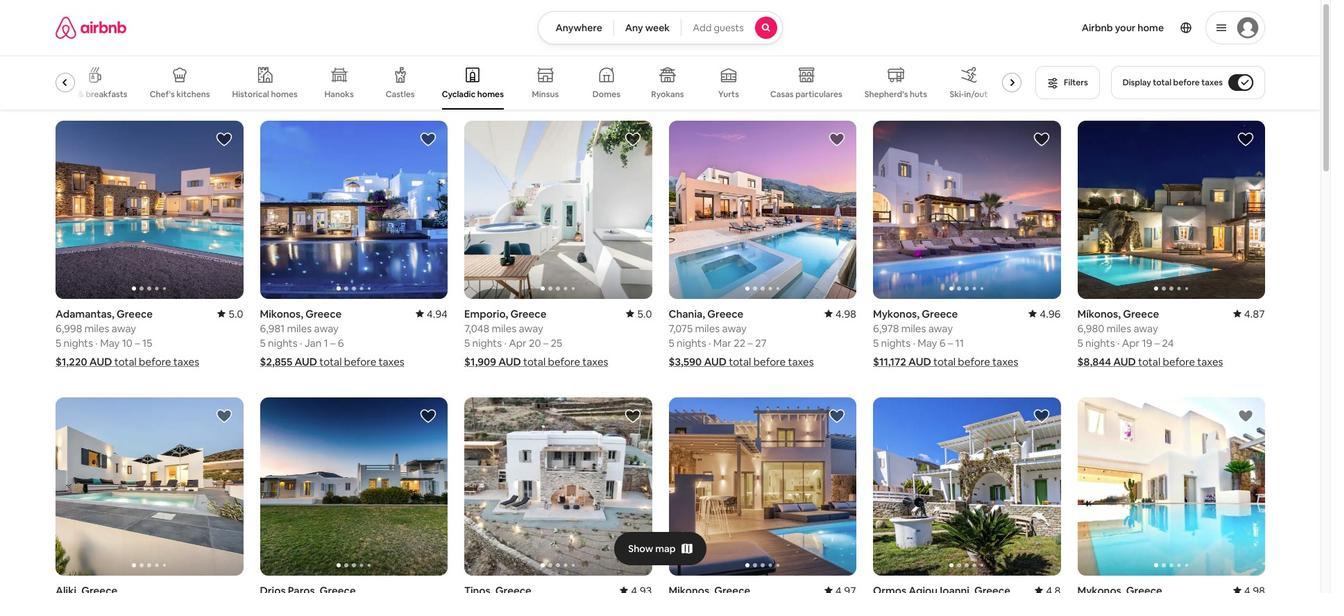 Task type: describe. For each thing, give the bounding box(es) containing it.
filters button
[[1036, 66, 1100, 99]]

display
[[1123, 77, 1151, 88]]

shepherd's
[[865, 89, 908, 100]]

chania, greece 7,075 miles away 5 nights · mar 22 – 27 $3,590 aud total before taxes
[[669, 307, 814, 369]]

show
[[628, 543, 653, 555]]

airbnb
[[1082, 22, 1113, 34]]

taxes for emporio, greece 7,048 miles away 5 nights · apr 20 – 25 $1,909 aud total before taxes
[[583, 355, 608, 369]]

shepherd's huts
[[865, 89, 927, 100]]

· for jan 1 – 6
[[300, 337, 302, 350]]

show map button
[[614, 532, 706, 566]]

1
[[324, 337, 328, 350]]

hanoks
[[325, 89, 354, 100]]

– for 6
[[948, 337, 953, 350]]

before for adamantas, greece 6,998 miles away 5 nights · may 10 – 15 $1,220 aud total before taxes
[[139, 355, 171, 369]]

5.0 out of 5 average rating image
[[626, 307, 652, 321]]

add to wishlist: emporio, greece image
[[624, 131, 641, 148]]

greece for 6,980 miles away
[[1123, 307, 1159, 321]]

chef's kitchens
[[150, 89, 210, 100]]

profile element
[[799, 0, 1265, 56]]

add guests button
[[681, 11, 783, 44]]

add
[[693, 22, 712, 34]]

4.87 out of 5 average rating image
[[1233, 307, 1265, 321]]

· for apr 19 – 24
[[1117, 337, 1120, 350]]

5 for 6,981 miles away
[[260, 337, 266, 350]]

castles
[[386, 89, 415, 100]]

may for may 10 – 15
[[100, 337, 120, 350]]

4.8 out of 5 average rating image
[[1035, 584, 1061, 593]]

any week
[[625, 22, 670, 34]]

display total before taxes
[[1123, 77, 1223, 88]]

domes
[[593, 89, 621, 100]]

20
[[529, 337, 541, 350]]

27
[[755, 337, 767, 350]]

before for chania, greece 7,075 miles away 5 nights · mar 22 – 27 $3,590 aud total before taxes
[[754, 355, 786, 369]]

away for 1
[[314, 322, 339, 335]]

any week button
[[613, 11, 682, 44]]

apr for apr 19 – 24
[[1122, 337, 1140, 350]]

4.93 out of 5 average rating image
[[620, 584, 652, 593]]

week
[[645, 22, 670, 34]]

emporio,
[[464, 307, 508, 321]]

add guests
[[693, 22, 744, 34]]

before for mykonos, greece 6,978 miles away 5 nights · may 6 – 11 $11,172 aud total before taxes
[[958, 355, 990, 369]]

before for mikonos, greece 6,981 miles away 5 nights · jan 1 – 6 $2,855 aud total before taxes
[[344, 355, 376, 369]]

4.96 out of 5 average rating image
[[1029, 307, 1061, 321]]

adamantas, greece 6,998 miles away 5 nights · may 10 – 15 $1,220 aud total before taxes
[[56, 307, 199, 369]]

5 for 6,980 miles away
[[1078, 337, 1083, 350]]

homes for historical homes
[[271, 89, 298, 100]]

6 inside mykonos, greece 6,978 miles away 5 nights · may 6 – 11 $11,172 aud total before taxes
[[940, 337, 946, 350]]

$11,172 aud
[[873, 355, 931, 369]]

adamantas,
[[56, 307, 114, 321]]

taxes for adamantas, greece 6,998 miles away 5 nights · may 10 – 15 $1,220 aud total before taxes
[[173, 355, 199, 369]]

mikonos,
[[260, 307, 303, 321]]

minsus
[[532, 89, 559, 100]]

total for mikonos, greece 6,981 miles away 5 nights · jan 1 – 6 $2,855 aud total before taxes
[[320, 355, 342, 369]]

ski-
[[950, 89, 964, 100]]

total for mykonos, greece 6,978 miles away 5 nights · may 6 – 11 $11,172 aud total before taxes
[[934, 355, 956, 369]]

add to wishlist: aliki, greece image
[[216, 408, 232, 425]]

4.94 out of 5 average rating image
[[416, 307, 448, 321]]

5 for 6,998 miles away
[[56, 337, 61, 350]]

4.98 out of 5 average rating image
[[1233, 584, 1265, 593]]

nights for 6,998
[[64, 337, 93, 350]]

before for emporio, greece 7,048 miles away 5 nights · apr 20 – 25 $1,909 aud total before taxes
[[548, 355, 580, 369]]

anywhere
[[556, 22, 602, 34]]

6,981
[[260, 322, 285, 335]]

10
[[122, 337, 133, 350]]

add to wishlist: chania, greece image
[[829, 131, 845, 148]]

none search field containing anywhere
[[538, 11, 783, 44]]

greece for 6,978 miles away
[[922, 307, 958, 321]]

– for 19
[[1155, 337, 1160, 350]]

19
[[1142, 337, 1153, 350]]

4.94
[[427, 307, 448, 321]]

add to wishlist: adamantas, greece image
[[216, 131, 232, 148]]

ryokans
[[651, 89, 684, 100]]

bed & breakfasts
[[61, 89, 127, 100]]

5.0 for emporio, greece 7,048 miles away 5 nights · apr 20 – 25 $1,909 aud total before taxes
[[637, 307, 652, 321]]

airbnb your home link
[[1074, 13, 1172, 42]]

add to wishlist: drios paros, greece image
[[420, 408, 437, 425]]

chef's
[[150, 89, 175, 100]]

7,048
[[464, 322, 490, 335]]

in/out
[[964, 89, 988, 100]]

míkonos,
[[1078, 307, 1121, 321]]

mikonos, greece 6,981 miles away 5 nights · jan 1 – 6 $2,855 aud total before taxes
[[260, 307, 404, 369]]

6,980
[[1078, 322, 1104, 335]]

míkonos, greece 6,980 miles away 5 nights · apr 19 – 24 $8,844 aud total before taxes
[[1078, 307, 1223, 369]]

anywhere button
[[538, 11, 614, 44]]

away for 22
[[722, 322, 747, 335]]

add to wishlist: mikonos, greece image
[[829, 408, 845, 425]]

6 inside mikonos, greece 6,981 miles away 5 nights · jan 1 – 6 $2,855 aud total before taxes
[[338, 337, 344, 350]]

· for may 6 – 11
[[913, 337, 915, 350]]

miles for may 6 – 11
[[901, 322, 926, 335]]

add to wishlist: míkonos, greece image
[[1238, 131, 1254, 148]]

– for 1
[[330, 337, 336, 350]]

miles for mar 22 – 27
[[695, 322, 720, 335]]

any
[[625, 22, 643, 34]]

airbnb your home
[[1082, 22, 1164, 34]]

$8,844 aud
[[1078, 355, 1136, 369]]

taxes for chania, greece 7,075 miles away 5 nights · mar 22 – 27 $3,590 aud total before taxes
[[788, 355, 814, 369]]

6,978
[[873, 322, 899, 335]]



Task type: locate. For each thing, give the bounding box(es) containing it.
total for chania, greece 7,075 miles away 5 nights · mar 22 – 27 $3,590 aud total before taxes
[[729, 355, 751, 369]]

4.87
[[1244, 307, 1265, 321]]

5 – from the left
[[948, 337, 953, 350]]

· left jan
[[300, 337, 302, 350]]

3 5 from the left
[[464, 337, 470, 350]]

chania,
[[669, 307, 705, 321]]

6,998
[[56, 322, 82, 335]]

total inside chania, greece 7,075 miles away 5 nights · mar 22 – 27 $3,590 aud total before taxes
[[729, 355, 751, 369]]

away inside míkonos, greece 6,980 miles away 5 nights · apr 19 – 24 $8,844 aud total before taxes
[[1134, 322, 1158, 335]]

miles up the mar
[[695, 322, 720, 335]]

away inside emporio, greece 7,048 miles away 5 nights · apr 20 – 25 $1,909 aud total before taxes
[[519, 322, 543, 335]]

total inside mykonos, greece 6,978 miles away 5 nights · may 6 – 11 $11,172 aud total before taxes
[[934, 355, 956, 369]]

add to wishlist: mykonos, greece image
[[1033, 131, 1050, 148]]

1 horizontal spatial 5.0
[[637, 307, 652, 321]]

5 down 6,981
[[260, 337, 266, 350]]

total inside míkonos, greece 6,980 miles away 5 nights · apr 19 – 24 $8,844 aud total before taxes
[[1138, 355, 1161, 369]]

nights inside emporio, greece 7,048 miles away 5 nights · apr 20 – 25 $1,909 aud total before taxes
[[472, 337, 502, 350]]

homes right cycladic
[[477, 89, 504, 100]]

5 inside mikonos, greece 6,981 miles away 5 nights · jan 1 – 6 $2,855 aud total before taxes
[[260, 337, 266, 350]]

4 · from the left
[[709, 337, 711, 350]]

4.98 out of 5 average rating image
[[824, 307, 857, 321]]

2 · from the left
[[300, 337, 302, 350]]

&
[[78, 89, 84, 100]]

taxes for mikonos, greece 6,981 miles away 5 nights · jan 1 – 6 $2,855 aud total before taxes
[[379, 355, 404, 369]]

2 nights from the left
[[268, 337, 297, 350]]

$1,909 aud
[[464, 355, 521, 369]]

apr
[[509, 337, 527, 350], [1122, 337, 1140, 350]]

· for may 10 – 15
[[95, 337, 98, 350]]

total down the "10"
[[114, 355, 137, 369]]

$3,590 aud
[[669, 355, 727, 369]]

6 5 from the left
[[1078, 337, 1083, 350]]

· up $11,172 aud
[[913, 337, 915, 350]]

· inside adamantas, greece 6,998 miles away 5 nights · may 10 – 15 $1,220 aud total before taxes
[[95, 337, 98, 350]]

total down the 20
[[523, 355, 546, 369]]

6 away from the left
[[1134, 322, 1158, 335]]

– inside míkonos, greece 6,980 miles away 5 nights · apr 19 – 24 $8,844 aud total before taxes
[[1155, 337, 1160, 350]]

away up $11,172 aud
[[928, 322, 953, 335]]

2 5 from the left
[[260, 337, 266, 350]]

– right 19
[[1155, 337, 1160, 350]]

mykonos, greece 6,978 miles away 5 nights · may 6 – 11 $11,172 aud total before taxes
[[873, 307, 1019, 369]]

greece
[[117, 307, 153, 321], [306, 307, 342, 321], [510, 307, 547, 321], [708, 307, 744, 321], [922, 307, 958, 321], [1123, 307, 1159, 321]]

1 greece from the left
[[117, 307, 153, 321]]

0 horizontal spatial may
[[100, 337, 120, 350]]

5 · from the left
[[913, 337, 915, 350]]

– inside adamantas, greece 6,998 miles away 5 nights · may 10 – 15 $1,220 aud total before taxes
[[135, 337, 140, 350]]

away up 22
[[722, 322, 747, 335]]

5.0 out of 5 average rating image
[[217, 307, 243, 321]]

5 inside adamantas, greece 6,998 miles away 5 nights · may 10 – 15 $1,220 aud total before taxes
[[56, 337, 61, 350]]

5 for 7,075 miles away
[[669, 337, 675, 350]]

4.96
[[1040, 307, 1061, 321]]

1 horizontal spatial may
[[918, 337, 937, 350]]

None search field
[[538, 11, 783, 44]]

miles down emporio,
[[492, 322, 517, 335]]

nights for 6,978
[[881, 337, 911, 350]]

·
[[95, 337, 98, 350], [300, 337, 302, 350], [504, 337, 507, 350], [709, 337, 711, 350], [913, 337, 915, 350], [1117, 337, 1120, 350]]

· up $1,909 aud at the bottom left of page
[[504, 337, 507, 350]]

miles for apr 20 – 25
[[492, 322, 517, 335]]

may inside adamantas, greece 6,998 miles away 5 nights · may 10 – 15 $1,220 aud total before taxes
[[100, 337, 120, 350]]

$2,855 aud
[[260, 355, 317, 369]]

2 6 from the left
[[940, 337, 946, 350]]

total
[[1153, 77, 1172, 88], [114, 355, 137, 369], [320, 355, 342, 369], [523, 355, 546, 369], [729, 355, 751, 369], [934, 355, 956, 369], [1138, 355, 1161, 369]]

nights down 6,978 in the bottom right of the page
[[881, 337, 911, 350]]

· inside chania, greece 7,075 miles away 5 nights · mar 22 – 27 $3,590 aud total before taxes
[[709, 337, 711, 350]]

may
[[100, 337, 120, 350], [918, 337, 937, 350]]

away for 6
[[928, 322, 953, 335]]

nights down the 6,980 in the right bottom of the page
[[1086, 337, 1115, 350]]

show map
[[628, 543, 676, 555]]

– left '25'
[[543, 337, 549, 350]]

apr for apr 20 – 25
[[509, 337, 527, 350]]

greece inside mikonos, greece 6,981 miles away 5 nights · jan 1 – 6 $2,855 aud total before taxes
[[306, 307, 342, 321]]

5 inside míkonos, greece 6,980 miles away 5 nights · apr 19 – 24 $8,844 aud total before taxes
[[1078, 337, 1083, 350]]

· for apr 20 – 25
[[504, 337, 507, 350]]

miles inside mikonos, greece 6,981 miles away 5 nights · jan 1 – 6 $2,855 aud total before taxes
[[287, 322, 312, 335]]

greece inside míkonos, greece 6,980 miles away 5 nights · apr 19 – 24 $8,844 aud total before taxes
[[1123, 307, 1159, 321]]

greece inside mykonos, greece 6,978 miles away 5 nights · may 6 – 11 $11,172 aud total before taxes
[[922, 307, 958, 321]]

miles inside mykonos, greece 6,978 miles away 5 nights · may 6 – 11 $11,172 aud total before taxes
[[901, 322, 926, 335]]

· inside mykonos, greece 6,978 miles away 5 nights · may 6 – 11 $11,172 aud total before taxes
[[913, 337, 915, 350]]

3 greece from the left
[[510, 307, 547, 321]]

2 greece from the left
[[306, 307, 342, 321]]

mar
[[713, 337, 732, 350]]

nights down 7,048
[[472, 337, 502, 350]]

1 miles from the left
[[85, 322, 109, 335]]

before inside mykonos, greece 6,978 miles away 5 nights · may 6 – 11 $11,172 aud total before taxes
[[958, 355, 990, 369]]

4 – from the left
[[748, 337, 753, 350]]

3 away from the left
[[519, 322, 543, 335]]

· up '$8,844 aud' on the bottom right
[[1117, 337, 1120, 350]]

– for 20
[[543, 337, 549, 350]]

may left the "10"
[[100, 337, 120, 350]]

miles inside chania, greece 7,075 miles away 5 nights · mar 22 – 27 $3,590 aud total before taxes
[[695, 322, 720, 335]]

greece for 6,998 miles away
[[117, 307, 153, 321]]

homes
[[271, 89, 298, 100], [477, 89, 504, 100]]

away inside mykonos, greece 6,978 miles away 5 nights · may 6 – 11 $11,172 aud total before taxes
[[928, 322, 953, 335]]

away up 1
[[314, 322, 339, 335]]

away for 19
[[1134, 322, 1158, 335]]

2 away from the left
[[314, 322, 339, 335]]

apr inside emporio, greece 7,048 miles away 5 nights · apr 20 – 25 $1,909 aud total before taxes
[[509, 337, 527, 350]]

greece up 1
[[306, 307, 342, 321]]

3 nights from the left
[[472, 337, 502, 350]]

add to wishlist: mykonos, greece image
[[1238, 408, 1254, 425]]

nights inside míkonos, greece 6,980 miles away 5 nights · apr 19 – 24 $8,844 aud total before taxes
[[1086, 337, 1115, 350]]

total inside adamantas, greece 6,998 miles away 5 nights · may 10 – 15 $1,220 aud total before taxes
[[114, 355, 137, 369]]

5 nights from the left
[[881, 337, 911, 350]]

taxes inside mykonos, greece 6,978 miles away 5 nights · may 6 – 11 $11,172 aud total before taxes
[[993, 355, 1019, 369]]

before inside emporio, greece 7,048 miles away 5 nights · apr 20 – 25 $1,909 aud total before taxes
[[548, 355, 580, 369]]

5 inside chania, greece 7,075 miles away 5 nights · mar 22 – 27 $3,590 aud total before taxes
[[669, 337, 675, 350]]

0 horizontal spatial 6
[[338, 337, 344, 350]]

total for adamantas, greece 6,998 miles away 5 nights · may 10 – 15 $1,220 aud total before taxes
[[114, 355, 137, 369]]

nights inside mykonos, greece 6,978 miles away 5 nights · may 6 – 11 $11,172 aud total before taxes
[[881, 337, 911, 350]]

huts
[[910, 89, 927, 100]]

yurts
[[718, 89, 739, 100]]

6 · from the left
[[1117, 337, 1120, 350]]

1 horizontal spatial homes
[[477, 89, 504, 100]]

miles down adamantas,
[[85, 322, 109, 335]]

1 horizontal spatial 6
[[940, 337, 946, 350]]

may inside mykonos, greece 6,978 miles away 5 nights · may 6 – 11 $11,172 aud total before taxes
[[918, 337, 937, 350]]

11
[[955, 337, 964, 350]]

2 miles from the left
[[287, 322, 312, 335]]

22
[[734, 337, 746, 350]]

5 down 6,998
[[56, 337, 61, 350]]

–
[[135, 337, 140, 350], [330, 337, 336, 350], [543, 337, 549, 350], [748, 337, 753, 350], [948, 337, 953, 350], [1155, 337, 1160, 350]]

before
[[1173, 77, 1200, 88], [139, 355, 171, 369], [344, 355, 376, 369], [548, 355, 580, 369], [754, 355, 786, 369], [958, 355, 990, 369], [1163, 355, 1195, 369]]

add to wishlist: ormos agiou ioanni, greece image
[[1033, 408, 1050, 425]]

$1,220 aud
[[56, 355, 112, 369]]

3 miles from the left
[[492, 322, 517, 335]]

5 away from the left
[[928, 322, 953, 335]]

– for 10
[[135, 337, 140, 350]]

4 nights from the left
[[677, 337, 706, 350]]

– left 11
[[948, 337, 953, 350]]

may up $11,172 aud
[[918, 337, 937, 350]]

mykonos,
[[873, 307, 920, 321]]

group
[[56, 56, 1027, 110], [56, 121, 243, 299], [260, 121, 448, 299], [464, 121, 652, 299], [669, 121, 857, 299], [873, 121, 1061, 299], [1078, 121, 1265, 299], [56, 398, 243, 576], [260, 398, 448, 576], [464, 398, 652, 576], [669, 398, 857, 576], [873, 398, 1061, 576], [1078, 398, 1265, 576]]

greece up the mar
[[708, 307, 744, 321]]

greece inside emporio, greece 7,048 miles away 5 nights · apr 20 – 25 $1,909 aud total before taxes
[[510, 307, 547, 321]]

24
[[1162, 337, 1174, 350]]

miles
[[85, 322, 109, 335], [287, 322, 312, 335], [492, 322, 517, 335], [695, 322, 720, 335], [901, 322, 926, 335], [1107, 322, 1132, 335]]

0 horizontal spatial 5.0
[[228, 307, 243, 321]]

– inside emporio, greece 7,048 miles away 5 nights · apr 20 – 25 $1,909 aud total before taxes
[[543, 337, 549, 350]]

6 – from the left
[[1155, 337, 1160, 350]]

away for 10
[[112, 322, 136, 335]]

· for mar 22 – 27
[[709, 337, 711, 350]]

2 apr from the left
[[1122, 337, 1140, 350]]

before inside adamantas, greece 6,998 miles away 5 nights · may 10 – 15 $1,220 aud total before taxes
[[139, 355, 171, 369]]

taxes for míkonos, greece 6,980 miles away 5 nights · apr 19 – 24 $8,844 aud total before taxes
[[1198, 355, 1223, 369]]

– inside chania, greece 7,075 miles away 5 nights · mar 22 – 27 $3,590 aud total before taxes
[[748, 337, 753, 350]]

5 miles from the left
[[901, 322, 926, 335]]

miles down "mykonos,"
[[901, 322, 926, 335]]

– right 1
[[330, 337, 336, 350]]

2 – from the left
[[330, 337, 336, 350]]

0 horizontal spatial apr
[[509, 337, 527, 350]]

1 – from the left
[[135, 337, 140, 350]]

greece for 6,981 miles away
[[306, 307, 342, 321]]

bed
[[61, 89, 76, 100]]

· inside míkonos, greece 6,980 miles away 5 nights · apr 19 – 24 $8,844 aud total before taxes
[[1117, 337, 1120, 350]]

nights for 6,981
[[268, 337, 297, 350]]

total down 22
[[729, 355, 751, 369]]

– inside mikonos, greece 6,981 miles away 5 nights · jan 1 – 6 $2,855 aud total before taxes
[[330, 337, 336, 350]]

may for may 6 – 11
[[918, 337, 937, 350]]

2 5.0 from the left
[[637, 307, 652, 321]]

greece inside chania, greece 7,075 miles away 5 nights · mar 22 – 27 $3,590 aud total before taxes
[[708, 307, 744, 321]]

greece up the "10"
[[117, 307, 153, 321]]

miles for may 10 – 15
[[85, 322, 109, 335]]

your
[[1115, 22, 1136, 34]]

add to wishlist: mikonos, greece image
[[420, 131, 437, 148]]

cycladic homes
[[442, 89, 504, 100]]

1 · from the left
[[95, 337, 98, 350]]

1 6 from the left
[[338, 337, 344, 350]]

– inside mykonos, greece 6,978 miles away 5 nights · may 6 – 11 $11,172 aud total before taxes
[[948, 337, 953, 350]]

miles for jan 1 – 6
[[287, 322, 312, 335]]

· inside emporio, greece 7,048 miles away 5 nights · apr 20 – 25 $1,909 aud total before taxes
[[504, 337, 507, 350]]

away up 19
[[1134, 322, 1158, 335]]

6
[[338, 337, 344, 350], [940, 337, 946, 350]]

nights inside chania, greece 7,075 miles away 5 nights · mar 22 – 27 $3,590 aud total before taxes
[[677, 337, 706, 350]]

miles down míkonos,
[[1107, 322, 1132, 335]]

5 for 6,978 miles away
[[873, 337, 879, 350]]

7,075
[[669, 322, 693, 335]]

3 – from the left
[[543, 337, 549, 350]]

1 5.0 from the left
[[228, 307, 243, 321]]

taxes inside mikonos, greece 6,981 miles away 5 nights · jan 1 – 6 $2,855 aud total before taxes
[[379, 355, 404, 369]]

miles for apr 19 – 24
[[1107, 322, 1132, 335]]

before inside mikonos, greece 6,981 miles away 5 nights · jan 1 – 6 $2,855 aud total before taxes
[[344, 355, 376, 369]]

· inside mikonos, greece 6,981 miles away 5 nights · jan 1 – 6 $2,855 aud total before taxes
[[300, 337, 302, 350]]

away for 20
[[519, 322, 543, 335]]

1 5 from the left
[[56, 337, 61, 350]]

away inside mikonos, greece 6,981 miles away 5 nights · jan 1 – 6 $2,855 aud total before taxes
[[314, 322, 339, 335]]

15
[[142, 337, 152, 350]]

3 · from the left
[[504, 337, 507, 350]]

nights inside adamantas, greece 6,998 miles away 5 nights · may 10 – 15 $1,220 aud total before taxes
[[64, 337, 93, 350]]

1 nights from the left
[[64, 337, 93, 350]]

homes for cycladic homes
[[477, 89, 504, 100]]

breakfasts
[[86, 89, 127, 100]]

4 miles from the left
[[695, 322, 720, 335]]

nights
[[64, 337, 93, 350], [268, 337, 297, 350], [472, 337, 502, 350], [677, 337, 706, 350], [881, 337, 911, 350], [1086, 337, 1115, 350]]

apr left the 20
[[509, 337, 527, 350]]

home
[[1138, 22, 1164, 34]]

ski-in/out
[[950, 89, 988, 100]]

4 5 from the left
[[669, 337, 675, 350]]

emporio, greece 7,048 miles away 5 nights · apr 20 – 25 $1,909 aud total before taxes
[[464, 307, 608, 369]]

before inside míkonos, greece 6,980 miles away 5 nights · apr 19 – 24 $8,844 aud total before taxes
[[1163, 355, 1195, 369]]

6 left 11
[[940, 337, 946, 350]]

nights down "7,075"
[[677, 337, 706, 350]]

greece up 19
[[1123, 307, 1159, 321]]

historical homes
[[232, 89, 298, 100]]

miles inside emporio, greece 7,048 miles away 5 nights · apr 20 – 25 $1,909 aud total before taxes
[[492, 322, 517, 335]]

4.97 out of 5 average rating image
[[824, 584, 857, 593]]

5 down 6,978 in the bottom right of the page
[[873, 337, 879, 350]]

miles inside adamantas, greece 6,998 miles away 5 nights · may 10 – 15 $1,220 aud total before taxes
[[85, 322, 109, 335]]

before for míkonos, greece 6,980 miles away 5 nights · apr 19 – 24 $8,844 aud total before taxes
[[1163, 355, 1195, 369]]

taxes inside chania, greece 7,075 miles away 5 nights · mar 22 – 27 $3,590 aud total before taxes
[[788, 355, 814, 369]]

total inside emporio, greece 7,048 miles away 5 nights · apr 20 – 25 $1,909 aud total before taxes
[[523, 355, 546, 369]]

greece inside adamantas, greece 6,998 miles away 5 nights · may 10 – 15 $1,220 aud total before taxes
[[117, 307, 153, 321]]

before inside chania, greece 7,075 miles away 5 nights · mar 22 – 27 $3,590 aud total before taxes
[[754, 355, 786, 369]]

– for 22
[[748, 337, 753, 350]]

5 greece from the left
[[922, 307, 958, 321]]

4 greece from the left
[[708, 307, 744, 321]]

nights for 7,048
[[472, 337, 502, 350]]

nights for 7,075
[[677, 337, 706, 350]]

total down 11
[[934, 355, 956, 369]]

5.0 for adamantas, greece 6,998 miles away 5 nights · may 10 – 15 $1,220 aud total before taxes
[[228, 307, 243, 321]]

total right display
[[1153, 77, 1172, 88]]

jan
[[304, 337, 322, 350]]

apr left 19
[[1122, 337, 1140, 350]]

5 down 7,048
[[464, 337, 470, 350]]

casas particulares
[[770, 89, 842, 100]]

guests
[[714, 22, 744, 34]]

6 miles from the left
[[1107, 322, 1132, 335]]

6 greece from the left
[[1123, 307, 1159, 321]]

5.0 left chania,
[[637, 307, 652, 321]]

1 apr from the left
[[509, 337, 527, 350]]

1 away from the left
[[112, 322, 136, 335]]

4.98
[[836, 307, 857, 321]]

greece for 7,075 miles away
[[708, 307, 744, 321]]

miles inside míkonos, greece 6,980 miles away 5 nights · apr 19 – 24 $8,844 aud total before taxes
[[1107, 322, 1132, 335]]

greece for 7,048 miles away
[[510, 307, 547, 321]]

taxes inside adamantas, greece 6,998 miles away 5 nights · may 10 – 15 $1,220 aud total before taxes
[[173, 355, 199, 369]]

greece up 11
[[922, 307, 958, 321]]

taxes for mykonos, greece 6,978 miles away 5 nights · may 6 – 11 $11,172 aud total before taxes
[[993, 355, 1019, 369]]

nights down 6,981
[[268, 337, 297, 350]]

kitchens
[[177, 89, 210, 100]]

nights inside mikonos, greece 6,981 miles away 5 nights · jan 1 – 6 $2,855 aud total before taxes
[[268, 337, 297, 350]]

taxes inside míkonos, greece 6,980 miles away 5 nights · apr 19 – 24 $8,844 aud total before taxes
[[1198, 355, 1223, 369]]

historical
[[232, 89, 269, 100]]

nights down 6,998
[[64, 337, 93, 350]]

– left 15
[[135, 337, 140, 350]]

25
[[551, 337, 562, 350]]

group containing historical homes
[[56, 56, 1027, 110]]

away inside chania, greece 7,075 miles away 5 nights · mar 22 – 27 $3,590 aud total before taxes
[[722, 322, 747, 335]]

2 may from the left
[[918, 337, 937, 350]]

cycladic
[[442, 89, 476, 100]]

nights for 6,980
[[1086, 337, 1115, 350]]

5 for 7,048 miles away
[[464, 337, 470, 350]]

total inside mikonos, greece 6,981 miles away 5 nights · jan 1 – 6 $2,855 aud total before taxes
[[320, 355, 342, 369]]

· up $1,220 aud on the left bottom
[[95, 337, 98, 350]]

away inside adamantas, greece 6,998 miles away 5 nights · may 10 – 15 $1,220 aud total before taxes
[[112, 322, 136, 335]]

5 inside mykonos, greece 6,978 miles away 5 nights · may 6 – 11 $11,172 aud total before taxes
[[873, 337, 879, 350]]

filters
[[1064, 77, 1088, 88]]

particulares
[[796, 89, 842, 100]]

1 horizontal spatial apr
[[1122, 337, 1140, 350]]

homes right historical
[[271, 89, 298, 100]]

taxes
[[1202, 77, 1223, 88], [173, 355, 199, 369], [379, 355, 404, 369], [583, 355, 608, 369], [788, 355, 814, 369], [993, 355, 1019, 369], [1198, 355, 1223, 369]]

5 5 from the left
[[873, 337, 879, 350]]

total for míkonos, greece 6,980 miles away 5 nights · apr 19 – 24 $8,844 aud total before taxes
[[1138, 355, 1161, 369]]

0 horizontal spatial homes
[[271, 89, 298, 100]]

taxes inside emporio, greece 7,048 miles away 5 nights · apr 20 – 25 $1,909 aud total before taxes
[[583, 355, 608, 369]]

greece up the 20
[[510, 307, 547, 321]]

5
[[56, 337, 61, 350], [260, 337, 266, 350], [464, 337, 470, 350], [669, 337, 675, 350], [873, 337, 879, 350], [1078, 337, 1083, 350]]

6 right 1
[[338, 337, 344, 350]]

5 down "7,075"
[[669, 337, 675, 350]]

total for emporio, greece 7,048 miles away 5 nights · apr 20 – 25 $1,909 aud total before taxes
[[523, 355, 546, 369]]

miles up jan
[[287, 322, 312, 335]]

map
[[655, 543, 676, 555]]

total down 19
[[1138, 355, 1161, 369]]

apr inside míkonos, greece 6,980 miles away 5 nights · apr 19 – 24 $8,844 aud total before taxes
[[1122, 337, 1140, 350]]

casas
[[770, 89, 794, 100]]

away up the 20
[[519, 322, 543, 335]]

· left the mar
[[709, 337, 711, 350]]

6 nights from the left
[[1086, 337, 1115, 350]]

total down 1
[[320, 355, 342, 369]]

5.0 left "mikonos,"
[[228, 307, 243, 321]]

– left 27 in the right bottom of the page
[[748, 337, 753, 350]]

1 may from the left
[[100, 337, 120, 350]]

add to wishlist: tinos, greece image
[[624, 408, 641, 425]]

away
[[112, 322, 136, 335], [314, 322, 339, 335], [519, 322, 543, 335], [722, 322, 747, 335], [928, 322, 953, 335], [1134, 322, 1158, 335]]

4 away from the left
[[722, 322, 747, 335]]

5 down the 6,980 in the right bottom of the page
[[1078, 337, 1083, 350]]

away up the "10"
[[112, 322, 136, 335]]

5 inside emporio, greece 7,048 miles away 5 nights · apr 20 – 25 $1,909 aud total before taxes
[[464, 337, 470, 350]]



Task type: vqa. For each thing, say whether or not it's contained in the screenshot.
"Terms"
no



